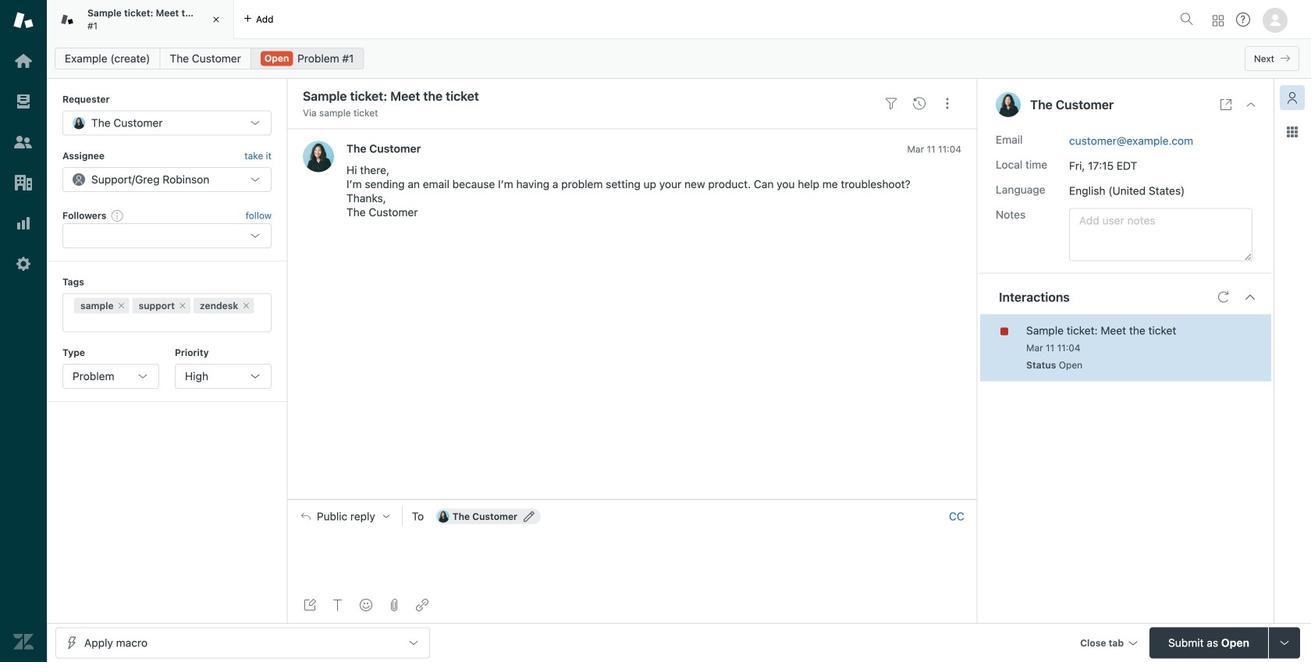 Task type: vqa. For each thing, say whether or not it's contained in the screenshot.
'minimize composer' icon
no



Task type: describe. For each thing, give the bounding box(es) containing it.
add link (cmd k) image
[[416, 599, 429, 611]]

view more details image
[[1220, 98, 1233, 111]]

main element
[[0, 0, 47, 662]]

views image
[[13, 91, 34, 112]]

hide composer image
[[626, 493, 639, 506]]

info on adding followers image
[[111, 209, 124, 222]]

filter image
[[885, 97, 898, 110]]

Mar 11 11:04 text field
[[908, 144, 962, 155]]

admin image
[[13, 254, 34, 274]]

reporting image
[[13, 213, 34, 233]]

zendesk products image
[[1213, 15, 1224, 26]]

1 remove image from the left
[[178, 301, 187, 310]]

insert emojis image
[[360, 599, 372, 611]]

avatar image
[[303, 141, 334, 172]]

2 remove image from the left
[[242, 301, 251, 310]]

close image
[[1245, 98, 1258, 111]]

customers image
[[13, 132, 34, 152]]

edit user image
[[524, 511, 535, 522]]

close image
[[208, 12, 224, 27]]

zendesk support image
[[13, 10, 34, 30]]

events image
[[913, 97, 926, 110]]

customer context image
[[1287, 91, 1299, 104]]

add attachment image
[[388, 599, 401, 611]]



Task type: locate. For each thing, give the bounding box(es) containing it.
tab
[[47, 0, 234, 39]]

get help image
[[1237, 12, 1251, 27]]

organizations image
[[13, 173, 34, 193]]

Mar 11 11:04 text field
[[1027, 342, 1081, 353]]

tabs tab list
[[47, 0, 1174, 39]]

ticket actions image
[[942, 97, 954, 110]]

format text image
[[332, 599, 344, 611]]

get started image
[[13, 51, 34, 71]]

1 horizontal spatial remove image
[[242, 301, 251, 310]]

Add user notes text field
[[1070, 208, 1253, 261]]

remove image
[[117, 301, 126, 310]]

Subject field
[[300, 87, 874, 105]]

draft mode image
[[304, 599, 316, 611]]

0 horizontal spatial remove image
[[178, 301, 187, 310]]

apps image
[[1287, 126, 1299, 138]]

displays possible ticket submission types image
[[1279, 637, 1291, 649]]

user image
[[996, 92, 1021, 117]]

remove image
[[178, 301, 187, 310], [242, 301, 251, 310]]

customer@example.com image
[[437, 510, 450, 523]]

secondary element
[[47, 43, 1312, 74]]

zendesk image
[[13, 632, 34, 652]]



